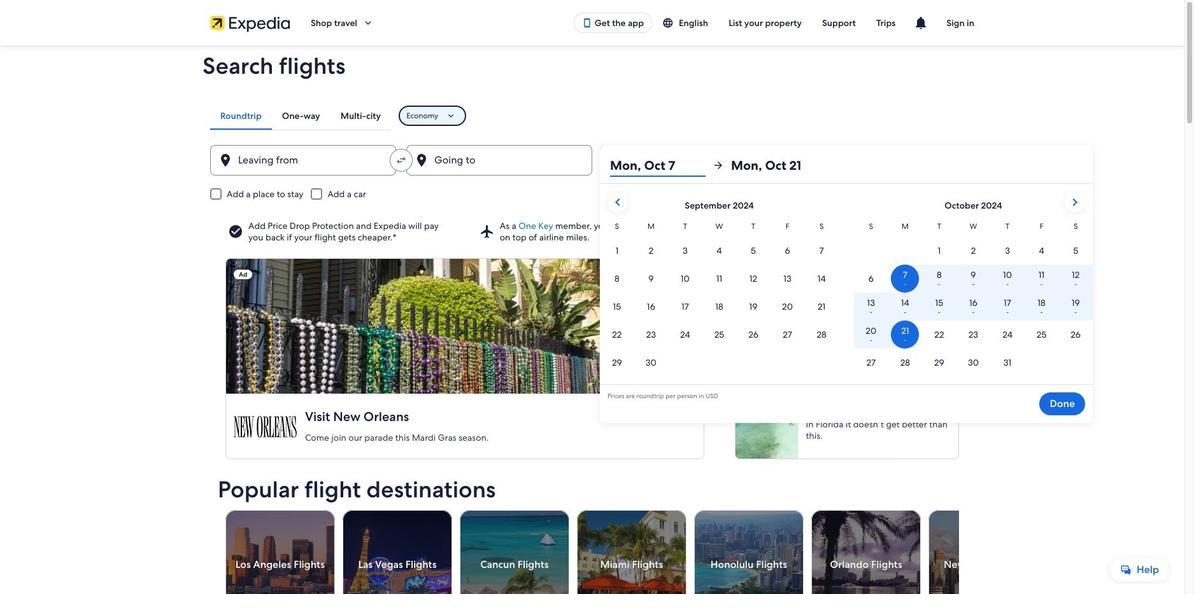 Task type: locate. For each thing, give the bounding box(es) containing it.
small image
[[663, 17, 679, 29]]

main content
[[0, 46, 1185, 595]]

next image
[[952, 558, 967, 573]]

expedia logo image
[[210, 14, 290, 32]]

popular flight destinations region
[[210, 478, 1038, 595]]

cancun flights image
[[460, 511, 569, 595]]

communication center icon image
[[914, 15, 929, 31]]

next month image
[[1068, 195, 1083, 210]]

tab list
[[210, 102, 391, 130]]

honolulu flights image
[[694, 511, 804, 595]]



Task type: vqa. For each thing, say whether or not it's contained in the screenshot.
small image
yes



Task type: describe. For each thing, give the bounding box(es) containing it.
orlando flights image
[[812, 511, 921, 595]]

new york flights image
[[929, 511, 1038, 595]]

swap origin and destination values image
[[396, 155, 407, 166]]

previous month image
[[610, 195, 626, 210]]

previous image
[[218, 558, 233, 573]]

download the app button image
[[582, 18, 592, 28]]

las vegas flights image
[[343, 511, 452, 595]]

shop travel image
[[362, 17, 374, 29]]

los angeles flights image
[[226, 511, 335, 595]]

miami flights image
[[577, 511, 687, 595]]



